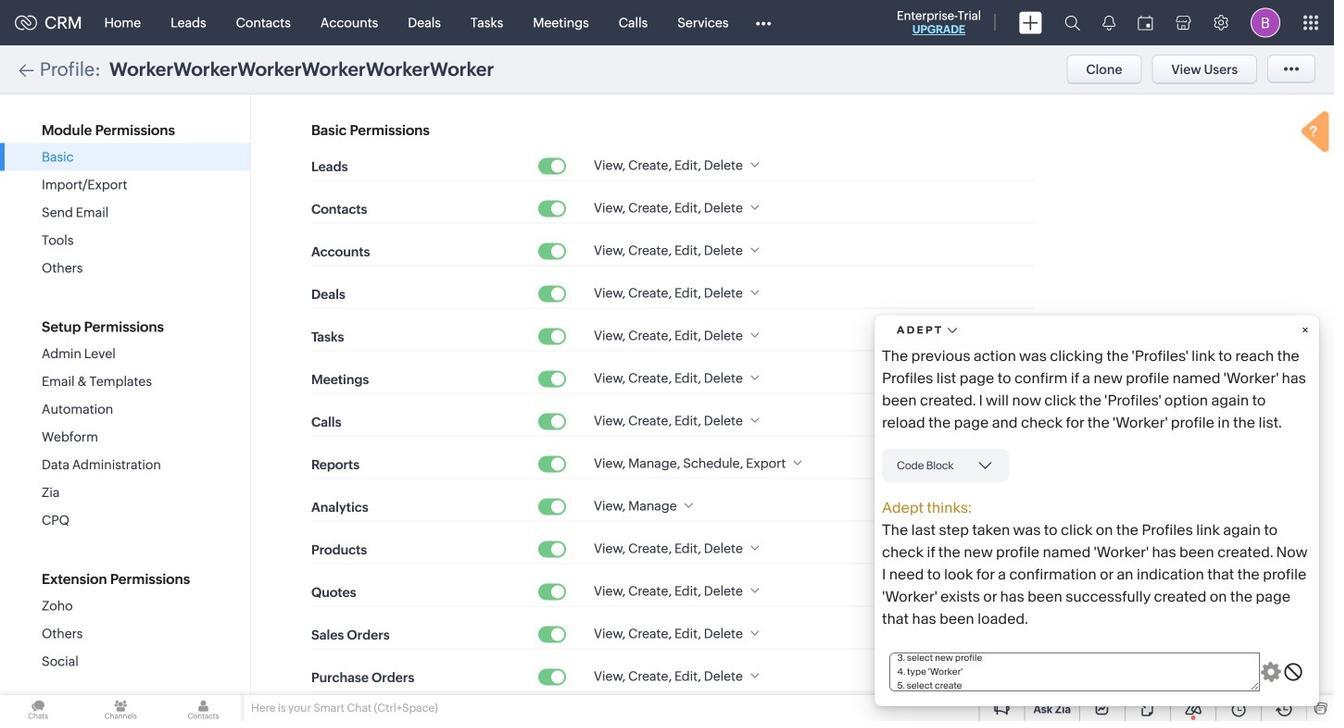 Task type: vqa. For each thing, say whether or not it's contained in the screenshot.
profiles.
no



Task type: locate. For each thing, give the bounding box(es) containing it.
contacts image
[[165, 696, 241, 722]]

channels image
[[83, 696, 159, 722]]

create menu image
[[1019, 12, 1042, 34]]

logo image
[[15, 15, 37, 30]]

signals image
[[1103, 15, 1116, 31]]

signals element
[[1091, 0, 1127, 45]]



Task type: describe. For each thing, give the bounding box(es) containing it.
calendar image
[[1138, 15, 1153, 30]]

chats image
[[0, 696, 76, 722]]

create menu element
[[1008, 0, 1053, 45]]

profile image
[[1251, 8, 1280, 38]]

search image
[[1065, 15, 1080, 31]]

profile element
[[1240, 0, 1292, 45]]

Other Modules field
[[743, 8, 783, 38]]

search element
[[1053, 0, 1091, 45]]

help image
[[1297, 108, 1334, 159]]



